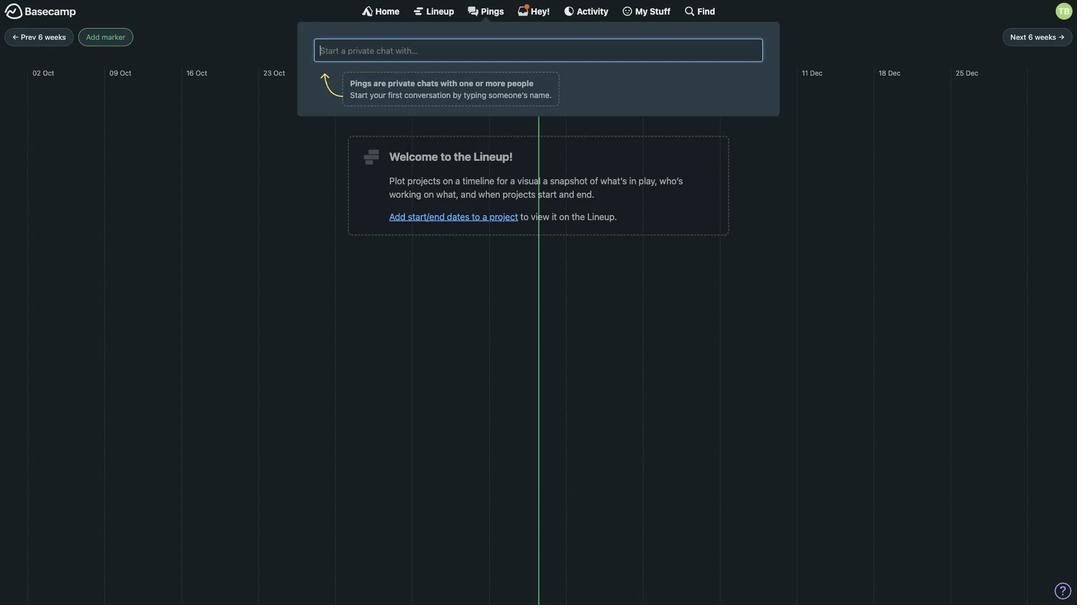 Task type: locate. For each thing, give the bounding box(es) containing it.
by
[[453, 90, 462, 100]]

0 horizontal spatial on
[[424, 189, 434, 200]]

06 nov
[[417, 69, 440, 77]]

next
[[1011, 33, 1026, 41]]

projects down visual
[[503, 189, 536, 200]]

working
[[389, 189, 421, 200]]

pings are private chats with one or more people start your first conversation by typing someone's name.
[[350, 79, 552, 100]]

to right 'welcome'
[[441, 150, 451, 163]]

welcome to the lineup!
[[389, 150, 513, 163]]

weeks
[[45, 33, 66, 41], [1035, 33, 1056, 41]]

1 vertical spatial pings
[[350, 79, 372, 88]]

lineup link
[[413, 6, 454, 17]]

0 vertical spatial on
[[443, 176, 453, 186]]

on left 'what,'
[[424, 189, 434, 200]]

0 horizontal spatial weeks
[[45, 33, 66, 41]]

and down timeline
[[461, 189, 476, 200]]

today
[[503, 32, 529, 42]]

0 horizontal spatial pings
[[350, 79, 372, 88]]

pings up today
[[481, 6, 504, 16]]

nov right 20
[[581, 69, 594, 77]]

dec right 04
[[736, 69, 748, 77]]

18 dec
[[879, 69, 901, 77]]

the down end.
[[572, 212, 585, 222]]

1 oct from the left
[[43, 69, 54, 77]]

6 right next
[[1028, 33, 1033, 41]]

oct right 16
[[196, 69, 207, 77]]

add marker
[[86, 33, 125, 41]]

1 horizontal spatial to
[[472, 212, 480, 222]]

4 nov from the left
[[658, 69, 670, 77]]

6 right prev
[[38, 33, 43, 41]]

06
[[417, 69, 426, 77]]

oct for 23 oct
[[274, 69, 285, 77]]

dec right 18
[[888, 69, 901, 77]]

stuff
[[650, 6, 671, 16]]

1 horizontal spatial 6
[[1028, 33, 1033, 41]]

add for add start/end dates to a project to view it on the lineup.
[[389, 212, 406, 222]]

or
[[475, 79, 484, 88]]

it
[[552, 212, 557, 222]]

weeks right prev
[[45, 33, 66, 41]]

oct
[[43, 69, 54, 77], [120, 69, 131, 77], [196, 69, 207, 77], [274, 69, 285, 77], [351, 69, 362, 77]]

to
[[441, 150, 451, 163], [472, 212, 480, 222], [521, 212, 529, 222]]

2 vertical spatial on
[[559, 212, 570, 222]]

activity link
[[564, 6, 609, 17]]

oct right '30'
[[351, 69, 362, 77]]

1 horizontal spatial and
[[559, 189, 574, 200]]

more
[[485, 79, 505, 88]]

and
[[461, 189, 476, 200], [559, 189, 574, 200]]

2 weeks from the left
[[1035, 33, 1056, 41]]

home
[[375, 6, 400, 16]]

add
[[86, 33, 100, 41], [389, 212, 406, 222]]

add down working at the left top of page
[[389, 212, 406, 222]]

for
[[497, 176, 508, 186]]

dec right 25
[[966, 69, 979, 77]]

0 vertical spatial add
[[86, 33, 100, 41]]

23 oct
[[263, 69, 285, 77]]

dec for 18 dec
[[888, 69, 901, 77]]

nov for 27 nov
[[658, 69, 670, 77]]

1 6 from the left
[[38, 33, 43, 41]]

4 dec from the left
[[966, 69, 979, 77]]

play,
[[639, 176, 657, 186]]

dec for 04 dec
[[736, 69, 748, 77]]

13
[[494, 69, 502, 77]]

3 dec from the left
[[888, 69, 901, 77]]

marker
[[102, 33, 125, 41]]

what's
[[601, 176, 627, 186]]

dec right 11
[[810, 69, 823, 77]]

pings up the start
[[350, 79, 372, 88]]

pings inside dropdown button
[[481, 6, 504, 16]]

weeks left →
[[1035, 33, 1056, 41]]

6
[[38, 33, 43, 41], [1028, 33, 1033, 41]]

0 horizontal spatial add
[[86, 33, 100, 41]]

find
[[698, 6, 715, 16]]

projects up working at the left top of page
[[408, 176, 441, 186]]

18
[[879, 69, 886, 77]]

1 vertical spatial add
[[389, 212, 406, 222]]

conversation
[[404, 90, 451, 100]]

nov right 27
[[658, 69, 670, 77]]

1 and from the left
[[461, 189, 476, 200]]

1 dec from the left
[[736, 69, 748, 77]]

23
[[263, 69, 272, 77]]

project
[[490, 212, 518, 222]]

1 vertical spatial projects
[[503, 189, 536, 200]]

0 vertical spatial pings
[[481, 6, 504, 16]]

→
[[1058, 33, 1065, 41]]

snapshot
[[550, 176, 588, 186]]

1 vertical spatial the
[[572, 212, 585, 222]]

add inside 'link'
[[86, 33, 100, 41]]

2 dec from the left
[[810, 69, 823, 77]]

1 horizontal spatial weeks
[[1035, 33, 1056, 41]]

of
[[590, 176, 598, 186]]

timeline
[[463, 176, 494, 186]]

someone's
[[489, 90, 528, 100]]

4 oct from the left
[[274, 69, 285, 77]]

0 horizontal spatial the
[[454, 150, 471, 163]]

a up the start
[[543, 176, 548, 186]]

pings for pings
[[481, 6, 504, 16]]

2 oct from the left
[[120, 69, 131, 77]]

0 vertical spatial the
[[454, 150, 471, 163]]

3 nov from the left
[[581, 69, 594, 77]]

one
[[459, 79, 473, 88]]

1 nov from the left
[[428, 69, 440, 77]]

lineup.
[[587, 212, 617, 222]]

1 horizontal spatial add
[[389, 212, 406, 222]]

dec
[[736, 69, 748, 77], [810, 69, 823, 77], [888, 69, 901, 77], [966, 69, 979, 77]]

on up 'what,'
[[443, 176, 453, 186]]

oct for 02 oct
[[43, 69, 54, 77]]

nov
[[428, 69, 440, 77], [503, 69, 516, 77], [581, 69, 594, 77], [658, 69, 670, 77]]

first
[[388, 90, 402, 100]]

private
[[388, 79, 415, 88]]

2 nov from the left
[[503, 69, 516, 77]]

25 dec
[[956, 69, 979, 77]]

1 horizontal spatial pings
[[481, 6, 504, 16]]

next 6 weeks →
[[1011, 33, 1065, 41]]

oct right 09
[[120, 69, 131, 77]]

on right it
[[559, 212, 570, 222]]

3 oct from the left
[[196, 69, 207, 77]]

a right for
[[510, 176, 515, 186]]

1 horizontal spatial projects
[[503, 189, 536, 200]]

5 oct from the left
[[351, 69, 362, 77]]

11
[[802, 69, 808, 77]]

1 horizontal spatial on
[[443, 176, 453, 186]]

1 horizontal spatial the
[[572, 212, 585, 222]]

oct right 23
[[274, 69, 285, 77]]

with
[[440, 79, 457, 88]]

pings
[[481, 6, 504, 16], [350, 79, 372, 88]]

pings for pings are private chats with one or more people start your first conversation by typing someone's name.
[[350, 79, 372, 88]]

on
[[443, 176, 453, 186], [424, 189, 434, 200], [559, 212, 570, 222]]

02
[[33, 69, 41, 77]]

to left view
[[521, 212, 529, 222]]

the up timeline
[[454, 150, 471, 163]]

to right dates
[[472, 212, 480, 222]]

add left marker at the top
[[86, 33, 100, 41]]

0 horizontal spatial 6
[[38, 33, 43, 41]]

02 oct
[[33, 69, 54, 77]]

nov for 20 nov
[[581, 69, 594, 77]]

hey!
[[531, 6, 550, 16]]

nov right 13
[[503, 69, 516, 77]]

oct right 02
[[43, 69, 54, 77]]

projects
[[408, 176, 441, 186], [503, 189, 536, 200]]

add start/end dates to a project link
[[389, 212, 518, 222]]

and down snapshot on the top right of the page
[[559, 189, 574, 200]]

pings inside pings are private chats with one or more people start your first conversation by typing someone's name.
[[350, 79, 372, 88]]

pings button
[[468, 6, 504, 17]]

04
[[725, 69, 734, 77]]

nov up chats
[[428, 69, 440, 77]]

the
[[454, 150, 471, 163], [572, 212, 585, 222]]

a
[[455, 176, 460, 186], [510, 176, 515, 186], [543, 176, 548, 186], [483, 212, 487, 222]]

0 vertical spatial projects
[[408, 176, 441, 186]]

0 horizontal spatial and
[[461, 189, 476, 200]]



Task type: describe. For each thing, give the bounding box(es) containing it.
0 horizontal spatial projects
[[408, 176, 441, 186]]

add start/end dates to a project to view it on the lineup.
[[389, 212, 617, 222]]

lineup
[[427, 6, 454, 16]]

my
[[635, 6, 648, 16]]

a left project
[[483, 212, 487, 222]]

09
[[109, 69, 118, 77]]

chats
[[417, 79, 439, 88]]

visual
[[518, 176, 541, 186]]

are
[[374, 79, 386, 88]]

lineup!
[[474, 150, 513, 163]]

plot
[[389, 176, 405, 186]]

oct for 16 oct
[[196, 69, 207, 77]]

start
[[538, 189, 557, 200]]

home link
[[362, 6, 400, 17]]

people
[[507, 79, 534, 88]]

30 oct
[[340, 69, 362, 77]]

find button
[[684, 6, 715, 17]]

end.
[[577, 189, 595, 200]]

activity
[[577, 6, 609, 16]]

plot projects on a timeline for a visual a snapshot of what's in play, who's working on what, and when projects start and end.
[[389, 176, 683, 200]]

oct for 30 oct
[[351, 69, 362, 77]]

1 vertical spatial on
[[424, 189, 434, 200]]

what,
[[436, 189, 459, 200]]

switch accounts image
[[4, 3, 76, 20]]

typing
[[464, 90, 487, 100]]

tim burton image
[[1056, 3, 1073, 20]]

start/end
[[408, 212, 445, 222]]

name.
[[530, 90, 552, 100]]

main element
[[0, 0, 1077, 117]]

2 horizontal spatial on
[[559, 212, 570, 222]]

a up 'what,'
[[455, 176, 460, 186]]

nov for 06 nov
[[428, 69, 440, 77]]

20 nov
[[571, 69, 594, 77]]

add for add marker
[[86, 33, 100, 41]]

oct for 09 oct
[[120, 69, 131, 77]]

when
[[478, 189, 500, 200]]

view
[[531, 212, 550, 222]]

1 weeks from the left
[[45, 33, 66, 41]]

27 nov
[[648, 69, 670, 77]]

welcome
[[389, 150, 438, 163]]

30
[[340, 69, 349, 77]]

dates
[[447, 212, 470, 222]]

09 oct
[[109, 69, 131, 77]]

prev
[[21, 33, 36, 41]]

add marker link
[[78, 28, 133, 46]]

in
[[629, 176, 636, 186]]

Start a private chat with… text field
[[319, 43, 758, 57]]

04 dec
[[725, 69, 748, 77]]

dec for 11 dec
[[810, 69, 823, 77]]

11 dec
[[802, 69, 823, 77]]

your
[[370, 90, 386, 100]]

16
[[186, 69, 194, 77]]

start
[[350, 90, 368, 100]]

20
[[571, 69, 579, 77]]

my stuff button
[[622, 6, 671, 17]]

2 6 from the left
[[1028, 33, 1033, 41]]

←
[[12, 33, 19, 41]]

13 nov
[[494, 69, 516, 77]]

hey! button
[[518, 4, 550, 17]]

27
[[648, 69, 656, 77]]

0 horizontal spatial to
[[441, 150, 451, 163]]

dec for 25 dec
[[966, 69, 979, 77]]

nov for 13 nov
[[503, 69, 516, 77]]

← prev 6 weeks
[[12, 33, 66, 41]]

25
[[956, 69, 964, 77]]

16 oct
[[186, 69, 207, 77]]

2 horizontal spatial to
[[521, 212, 529, 222]]

2 and from the left
[[559, 189, 574, 200]]

my stuff
[[635, 6, 671, 16]]

who's
[[660, 176, 683, 186]]



Task type: vqa. For each thing, say whether or not it's contained in the screenshot.
typing
yes



